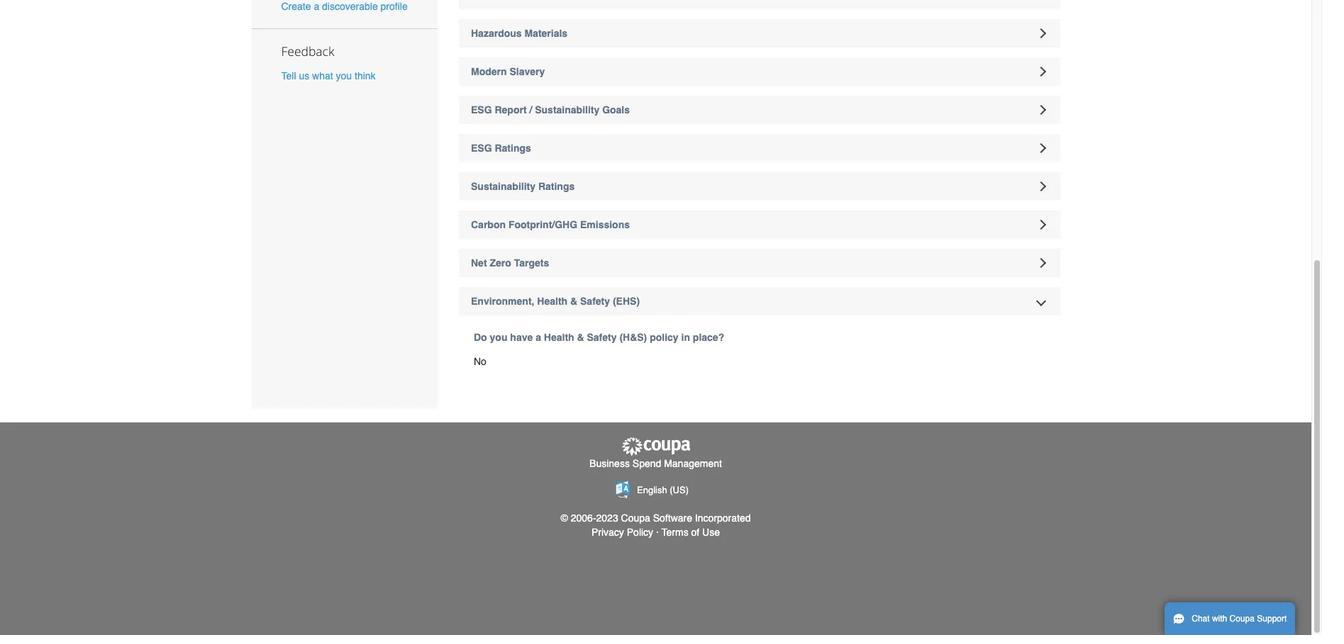 Task type: describe. For each thing, give the bounding box(es) containing it.
privacy policy link
[[592, 527, 654, 538]]

tell
[[281, 70, 296, 82]]

carbon footprint/ghg emissions heading
[[459, 211, 1060, 239]]

©
[[561, 513, 568, 524]]

esg report / sustainability goals heading
[[459, 96, 1060, 124]]

spend
[[633, 459, 661, 470]]

place?
[[693, 332, 725, 343]]

discoverable
[[322, 1, 378, 12]]

no
[[474, 356, 487, 368]]

esg report / sustainability goals
[[471, 104, 630, 116]]

esg ratings heading
[[459, 134, 1060, 162]]

net
[[471, 258, 487, 269]]

sustainability ratings button
[[459, 172, 1060, 201]]

& inside dropdown button
[[570, 296, 578, 307]]

hazardous materials heading
[[459, 19, 1060, 48]]

do
[[474, 332, 487, 343]]

hazardous
[[471, 28, 522, 39]]

ratings for esg ratings
[[495, 143, 531, 154]]

modern slavery
[[471, 66, 545, 77]]

esg ratings button
[[459, 134, 1060, 162]]

terms
[[662, 527, 689, 538]]

materials
[[525, 28, 568, 39]]

chat
[[1192, 614, 1210, 624]]

2006-
[[571, 513, 596, 524]]

what
[[312, 70, 333, 82]]

hazardous materials button
[[459, 19, 1060, 48]]

english (us)
[[637, 486, 689, 496]]

health inside dropdown button
[[537, 296, 568, 307]]

ratings for sustainability ratings
[[538, 181, 575, 192]]

policy
[[650, 332, 679, 343]]

net zero targets
[[471, 258, 549, 269]]

environment, health & safety (ehs) button
[[459, 287, 1060, 316]]

modern
[[471, 66, 507, 77]]

use
[[702, 527, 720, 538]]

1 vertical spatial you
[[490, 332, 508, 343]]

us
[[299, 70, 309, 82]]

© 2006-2023 coupa software incorporated
[[561, 513, 751, 524]]

1 horizontal spatial a
[[536, 332, 541, 343]]

support
[[1257, 614, 1287, 624]]

with
[[1212, 614, 1228, 624]]

business spend management
[[590, 459, 722, 470]]

incorporated
[[695, 513, 751, 524]]

(ehs)
[[613, 296, 640, 307]]

create
[[281, 1, 311, 12]]

coupa inside button
[[1230, 614, 1255, 624]]

1 vertical spatial health
[[544, 332, 574, 343]]

you inside button
[[336, 70, 352, 82]]

2023
[[596, 513, 618, 524]]

sustainability ratings heading
[[459, 172, 1060, 201]]

esg ratings
[[471, 143, 531, 154]]

carbon footprint/ghg emissions
[[471, 219, 630, 231]]

tell us what you think
[[281, 70, 376, 82]]



Task type: locate. For each thing, give the bounding box(es) containing it.
a right have
[[536, 332, 541, 343]]

environment,
[[471, 296, 535, 307]]

2 esg from the top
[[471, 143, 492, 154]]

create a discoverable profile
[[281, 1, 408, 12]]

heading
[[459, 0, 1060, 9]]

0 vertical spatial a
[[314, 1, 319, 12]]

zero
[[490, 258, 511, 269]]

/
[[530, 104, 532, 116]]

0 horizontal spatial coupa
[[621, 513, 650, 524]]

esg left report
[[471, 104, 492, 116]]

sustainability down esg ratings
[[471, 181, 536, 192]]

footprint/ghg
[[509, 219, 578, 231]]

chat with coupa support
[[1192, 614, 1287, 624]]

coupa
[[621, 513, 650, 524], [1230, 614, 1255, 624]]

goals
[[602, 104, 630, 116]]

0 vertical spatial you
[[336, 70, 352, 82]]

0 horizontal spatial ratings
[[495, 143, 531, 154]]

carbon footprint/ghg emissions button
[[459, 211, 1060, 239]]

esg for esg report / sustainability goals
[[471, 104, 492, 116]]

1 horizontal spatial you
[[490, 332, 508, 343]]

report
[[495, 104, 527, 116]]

modern slavery heading
[[459, 57, 1060, 86]]

sustainability ratings
[[471, 181, 575, 192]]

0 vertical spatial coupa
[[621, 513, 650, 524]]

carbon
[[471, 219, 506, 231]]

(h&s)
[[620, 332, 647, 343]]

sustainability inside heading
[[471, 181, 536, 192]]

esg report / sustainability goals button
[[459, 96, 1060, 124]]

safety left (h&s)
[[587, 332, 617, 343]]

safety
[[580, 296, 610, 307], [587, 332, 617, 343]]

hazardous materials
[[471, 28, 568, 39]]

net zero targets button
[[459, 249, 1060, 277]]

in
[[681, 332, 690, 343]]

privacy
[[592, 527, 624, 538]]

1 vertical spatial coupa
[[1230, 614, 1255, 624]]

ratings down report
[[495, 143, 531, 154]]

esg inside esg ratings dropdown button
[[471, 143, 492, 154]]

software
[[653, 513, 692, 524]]

tell us what you think button
[[281, 69, 376, 83]]

you right do
[[490, 332, 508, 343]]

net zero targets heading
[[459, 249, 1060, 277]]

create a discoverable profile link
[[281, 1, 408, 12]]

a
[[314, 1, 319, 12], [536, 332, 541, 343]]

sustainability right /
[[535, 104, 600, 116]]

slavery
[[510, 66, 545, 77]]

1 horizontal spatial ratings
[[538, 181, 575, 192]]

english
[[637, 486, 667, 496]]

1 esg from the top
[[471, 104, 492, 116]]

0 vertical spatial &
[[570, 296, 578, 307]]

sustainability inside heading
[[535, 104, 600, 116]]

1 vertical spatial esg
[[471, 143, 492, 154]]

safety left (ehs)
[[580, 296, 610, 307]]

ratings inside heading
[[495, 143, 531, 154]]

policy
[[627, 527, 654, 538]]

management
[[664, 459, 722, 470]]

1 vertical spatial sustainability
[[471, 181, 536, 192]]

1 vertical spatial a
[[536, 332, 541, 343]]

terms of use
[[662, 527, 720, 538]]

0 horizontal spatial you
[[336, 70, 352, 82]]

1 vertical spatial &
[[577, 332, 584, 343]]

0 vertical spatial safety
[[580, 296, 610, 307]]

think
[[355, 70, 376, 82]]

do you have a health & safety (h&s) policy in place?
[[474, 332, 725, 343]]

terms of use link
[[662, 527, 720, 538]]

esg up sustainability ratings
[[471, 143, 492, 154]]

health
[[537, 296, 568, 307], [544, 332, 574, 343]]

safety inside environment, health & safety (ehs) dropdown button
[[580, 296, 610, 307]]

ratings inside heading
[[538, 181, 575, 192]]

esg for esg ratings
[[471, 143, 492, 154]]

0 horizontal spatial a
[[314, 1, 319, 12]]

ratings up carbon footprint/ghg emissions
[[538, 181, 575, 192]]

& up do you have a health & safety (h&s) policy in place?
[[570, 296, 578, 307]]

ratings
[[495, 143, 531, 154], [538, 181, 575, 192]]

1 vertical spatial ratings
[[538, 181, 575, 192]]

chat with coupa support button
[[1165, 603, 1296, 636]]

targets
[[514, 258, 549, 269]]

environment, health & safety (ehs)
[[471, 296, 640, 307]]

1 vertical spatial safety
[[587, 332, 617, 343]]

profile
[[381, 1, 408, 12]]

a right create
[[314, 1, 319, 12]]

(us)
[[670, 486, 689, 496]]

& down environment, health & safety (ehs)
[[577, 332, 584, 343]]

of
[[691, 527, 700, 538]]

0 vertical spatial ratings
[[495, 143, 531, 154]]

esg inside dropdown button
[[471, 104, 492, 116]]

sustainability
[[535, 104, 600, 116], [471, 181, 536, 192]]

emissions
[[580, 219, 630, 231]]

have
[[510, 332, 533, 343]]

health down targets
[[537, 296, 568, 307]]

environment, health & safety (ehs) heading
[[459, 287, 1060, 316]]

0 vertical spatial esg
[[471, 104, 492, 116]]

business
[[590, 459, 630, 470]]

esg
[[471, 104, 492, 116], [471, 143, 492, 154]]

coupa supplier portal image
[[620, 437, 691, 457]]

coupa up policy
[[621, 513, 650, 524]]

coupa right with
[[1230, 614, 1255, 624]]

modern slavery button
[[459, 57, 1060, 86]]

you right the what on the top of page
[[336, 70, 352, 82]]

0 vertical spatial health
[[537, 296, 568, 307]]

1 horizontal spatial coupa
[[1230, 614, 1255, 624]]

privacy policy
[[592, 527, 654, 538]]

0 vertical spatial sustainability
[[535, 104, 600, 116]]

you
[[336, 70, 352, 82], [490, 332, 508, 343]]

feedback
[[281, 43, 334, 60]]

health down environment, health & safety (ehs)
[[544, 332, 574, 343]]

&
[[570, 296, 578, 307], [577, 332, 584, 343]]



Task type: vqa. For each thing, say whether or not it's contained in the screenshot.
Community. in the Coupa Advantage Pre-negotiated pricing of your goods or services you can offer to any Coupa buyer, as a trusted supplier for the Coupa Community.
no



